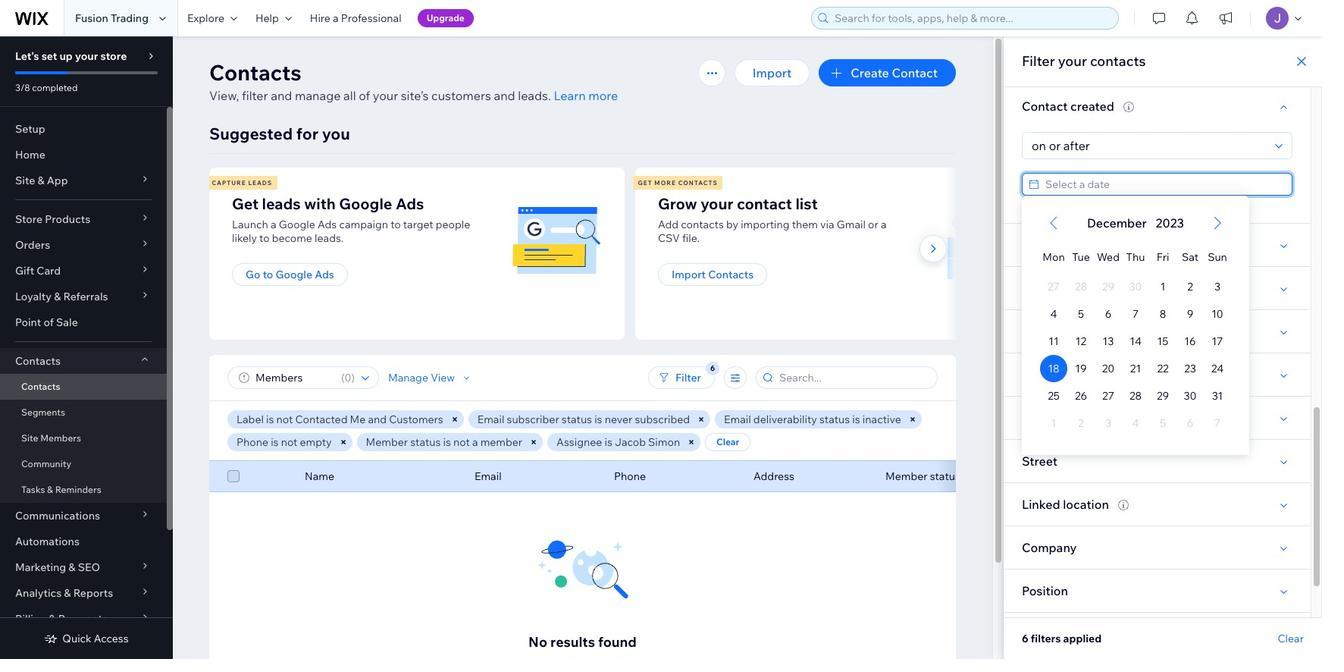 Task type: describe. For each thing, give the bounding box(es) containing it.
contact inside create contact button
[[892, 65, 938, 80]]

0 vertical spatial google
[[339, 194, 392, 213]]

leads. inside get leads with google ads launch a google ads campaign to target people likely to become leads.
[[315, 231, 344, 245]]

assignee
[[557, 435, 602, 449]]

create
[[851, 65, 890, 80]]

grid containing december
[[1022, 196, 1250, 455]]

google inside button
[[276, 268, 313, 281]]

contacts view, filter and manage all of your site's customers and leads. learn more
[[209, 59, 618, 103]]

a inside grow your contact list add contacts by importing them via gmail or a csv file.
[[881, 218, 887, 231]]

country/state
[[1022, 367, 1104, 382]]

csv
[[658, 231, 680, 245]]

up
[[60, 49, 73, 63]]

linked
[[1022, 497, 1061, 512]]

activity
[[1050, 237, 1092, 253]]

professional
[[341, 11, 402, 25]]

email for email deliverability status is inactive
[[724, 413, 751, 426]]

a inside get leads with google ads launch a google ads campaign to target people likely to become leads.
[[271, 218, 277, 231]]

filter button
[[648, 366, 715, 389]]

me
[[350, 413, 366, 426]]

point
[[15, 316, 41, 329]]

access
[[94, 632, 129, 645]]

monday, december 18, 2023 cell
[[1041, 355, 1068, 382]]

wed
[[1097, 250, 1120, 264]]

site's
[[401, 88, 429, 103]]

loyalty & referrals
[[15, 290, 108, 303]]

linked location
[[1022, 497, 1110, 512]]

is left inactive
[[853, 413, 861, 426]]

street
[[1022, 454, 1058, 469]]

address
[[754, 469, 795, 483]]

tasks
[[21, 484, 45, 495]]

saturday, january 6, 2024 cell
[[1177, 410, 1204, 437]]

more
[[655, 179, 676, 187]]

marketing
[[15, 560, 66, 574]]

Select a date field
[[1041, 174, 1288, 195]]

billing & payments
[[15, 612, 108, 626]]

point of sale
[[15, 316, 78, 329]]

more
[[589, 88, 618, 103]]

site members
[[21, 432, 81, 444]]

contacts inside button
[[709, 268, 754, 281]]

subscribed
[[635, 413, 690, 426]]

member status
[[886, 469, 961, 483]]

row containing mon
[[1041, 237, 1232, 273]]

email for email subscriber status is never subscribed
[[478, 413, 505, 426]]

segments link
[[0, 400, 167, 425]]

ads inside button
[[315, 268, 334, 281]]

row containing 1
[[1041, 410, 1232, 437]]

hire a professional
[[310, 11, 402, 25]]

row group containing 27
[[1022, 273, 1250, 455]]

sat
[[1182, 250, 1199, 264]]

row containing 4
[[1041, 300, 1232, 328]]

a right hire
[[333, 11, 339, 25]]

1 vertical spatial clear button
[[1278, 632, 1305, 645]]

jacob
[[615, 435, 646, 449]]

no results found
[[529, 633, 637, 651]]

company
[[1022, 540, 1077, 555]]

tuesday, november 28, 2023 cell
[[1068, 273, 1095, 300]]

manage
[[388, 371, 429, 385]]

reports
[[73, 586, 113, 600]]

email subscriber status is never subscribed
[[478, 413, 690, 426]]

14
[[1130, 334, 1142, 348]]

reminders
[[55, 484, 101, 495]]

6 inside cell
[[1187, 416, 1194, 430]]

manage view button
[[388, 371, 473, 385]]

31
[[1213, 389, 1224, 403]]

Unsaved view field
[[251, 367, 337, 388]]

26
[[1075, 389, 1088, 403]]

referrals
[[63, 290, 108, 303]]

contact created
[[1022, 99, 1115, 114]]

let's
[[15, 49, 39, 63]]

to inside button
[[263, 268, 273, 281]]

suggested
[[209, 124, 293, 143]]

a left member at left bottom
[[472, 435, 478, 449]]

row containing 11
[[1041, 328, 1232, 355]]

grow your contact list add contacts by importing them via gmail or a csv file.
[[658, 194, 887, 245]]

1 vertical spatial contact
[[1022, 99, 1068, 114]]

& for billing
[[49, 612, 56, 626]]

not for empty
[[281, 435, 298, 449]]

18
[[1048, 362, 1060, 375]]

29 inside cell
[[1103, 280, 1115, 294]]

point of sale link
[[0, 309, 167, 335]]

3/8
[[15, 82, 30, 93]]

sale
[[56, 316, 78, 329]]

products
[[45, 212, 90, 226]]

help
[[256, 11, 279, 25]]

community link
[[0, 451, 167, 477]]

tasks & reminders
[[21, 484, 101, 495]]

file.
[[683, 231, 700, 245]]

0 horizontal spatial 7
[[1133, 307, 1139, 321]]

leads
[[262, 194, 301, 213]]

mon
[[1043, 250, 1065, 264]]

never
[[605, 413, 633, 426]]

11
[[1049, 334, 1059, 348]]

empty
[[300, 435, 332, 449]]

to left 'target'
[[391, 218, 401, 231]]

Select an option field
[[1028, 133, 1271, 159]]

label
[[237, 413, 264, 426]]

is right "label"
[[266, 413, 274, 426]]

analytics & reports
[[15, 586, 113, 600]]

0 vertical spatial 5
[[1078, 307, 1085, 321]]

site for site members
[[21, 432, 38, 444]]

launch
[[232, 218, 268, 231]]

your up contact created in the top of the page
[[1059, 52, 1087, 70]]

results
[[551, 633, 595, 651]]

1 horizontal spatial and
[[368, 413, 387, 426]]

gift card
[[15, 264, 61, 278]]

& for analytics
[[64, 586, 71, 600]]

import contacts button
[[658, 263, 768, 286]]

member for member status is not a member
[[366, 435, 408, 449]]

wednesday, january 3, 2024 cell
[[1095, 410, 1122, 437]]

import for import contacts
[[672, 268, 706, 281]]

site for site & app
[[15, 174, 35, 187]]

location
[[1063, 497, 1110, 512]]

card
[[37, 264, 61, 278]]

3 inside 'cell'
[[1106, 416, 1112, 430]]

wednesday, november 29, 2023 cell
[[1095, 273, 1122, 300]]

marketing & seo
[[15, 560, 100, 574]]

17
[[1212, 334, 1224, 348]]

1 inside cell
[[1052, 416, 1057, 430]]

fri
[[1157, 250, 1170, 264]]

friday, january 5, 2024 cell
[[1150, 410, 1177, 437]]

of inside contacts view, filter and manage all of your site's customers and leads. learn more
[[359, 88, 370, 103]]

site & app
[[15, 174, 68, 187]]

loyalty & referrals button
[[0, 284, 167, 309]]

list containing get leads with google ads
[[207, 168, 1057, 340]]

(
[[341, 371, 345, 385]]

trading
[[111, 11, 149, 25]]

tue
[[1073, 250, 1090, 264]]

app
[[47, 174, 68, 187]]

billing
[[15, 612, 46, 626]]

manage view
[[388, 371, 455, 385]]

contacts inside popup button
[[15, 354, 61, 368]]



Task type: locate. For each thing, give the bounding box(es) containing it.
sunday, january 7, 2024 cell
[[1204, 410, 1232, 437]]

row containing 27
[[1041, 273, 1232, 300]]

1 horizontal spatial 2
[[1188, 280, 1194, 294]]

1 horizontal spatial 30
[[1184, 389, 1197, 403]]

member status is not a member
[[366, 435, 523, 449]]

ads down with
[[318, 218, 337, 231]]

a down "leads"
[[271, 218, 277, 231]]

2 vertical spatial google
[[276, 268, 313, 281]]

1 vertical spatial import
[[672, 268, 706, 281]]

& for site
[[37, 174, 44, 187]]

5 inside cell
[[1160, 416, 1166, 430]]

2 horizontal spatial and
[[494, 88, 515, 103]]

quick
[[62, 632, 92, 645]]

phone for phone is not empty
[[237, 435, 268, 449]]

automations
[[15, 535, 80, 548]]

1 horizontal spatial filter
[[1022, 52, 1056, 70]]

google up campaign
[[339, 194, 392, 213]]

member down customers
[[366, 435, 408, 449]]

0 horizontal spatial 2
[[1079, 416, 1084, 430]]

for
[[296, 124, 319, 143]]

0 vertical spatial 2
[[1188, 280, 1194, 294]]

phone for phone
[[614, 469, 646, 483]]

4 up language
[[1051, 307, 1058, 321]]

1 vertical spatial 2
[[1079, 416, 1084, 430]]

member
[[366, 435, 408, 449], [886, 469, 928, 483]]

label is not contacted me and customers
[[237, 413, 443, 426]]

0
[[345, 371, 351, 385]]

5 up 12
[[1078, 307, 1085, 321]]

your inside grow your contact list add contacts by importing them via gmail or a csv file.
[[701, 194, 734, 213]]

0 vertical spatial leads.
[[518, 88, 551, 103]]

2 vertical spatial 6
[[1022, 632, 1029, 645]]

position
[[1022, 583, 1069, 598]]

likely
[[232, 231, 257, 245]]

1 vertical spatial google
[[279, 218, 315, 231]]

contacts
[[679, 179, 718, 187]]

1 vertical spatial 1
[[1052, 416, 1057, 430]]

25
[[1048, 389, 1060, 403]]

not left member at left bottom
[[454, 435, 470, 449]]

0 vertical spatial 3
[[1215, 280, 1221, 294]]

seo
[[78, 560, 100, 574]]

& inside popup button
[[64, 586, 71, 600]]

1 vertical spatial 5
[[1160, 416, 1166, 430]]

1 horizontal spatial leads.
[[518, 88, 551, 103]]

your right up
[[75, 49, 98, 63]]

member for member status
[[886, 469, 928, 483]]

2 right the monday, january 1, 2024 cell
[[1079, 416, 1084, 430]]

1 horizontal spatial contact
[[1022, 99, 1068, 114]]

your inside contacts view, filter and manage all of your site's customers and leads. learn more
[[373, 88, 398, 103]]

0 horizontal spatial phone
[[237, 435, 268, 449]]

4 right wednesday, january 3, 2024 'cell'
[[1133, 416, 1140, 430]]

& inside popup button
[[54, 290, 61, 303]]

None checkbox
[[228, 467, 240, 485]]

of left sale at the top
[[44, 316, 54, 329]]

0 vertical spatial contact
[[892, 65, 938, 80]]

tasks & reminders link
[[0, 477, 167, 503]]

contact right create
[[892, 65, 938, 80]]

& for loyalty
[[54, 290, 61, 303]]

29 up friday, january 5, 2024 cell
[[1157, 389, 1170, 403]]

ads down get leads with google ads launch a google ads campaign to target people likely to become leads.
[[315, 268, 334, 281]]

is down customers
[[443, 435, 451, 449]]

& left seo
[[68, 560, 75, 574]]

import for import
[[753, 65, 792, 80]]

filter up the subscribed
[[676, 371, 702, 385]]

mon tue wed thu
[[1043, 250, 1146, 264]]

1 right the city
[[1052, 416, 1057, 430]]

monday, november 27, 2023 cell
[[1041, 273, 1068, 300]]

3/8 completed
[[15, 82, 78, 93]]

your up by
[[701, 194, 734, 213]]

0 vertical spatial 1
[[1161, 280, 1166, 294]]

0 horizontal spatial leads.
[[315, 231, 344, 245]]

6 left filters
[[1022, 632, 1029, 645]]

0 vertical spatial site
[[15, 174, 35, 187]]

is left jacob
[[605, 435, 613, 449]]

leads. left 'learn'
[[518, 88, 551, 103]]

1 vertical spatial ads
[[318, 218, 337, 231]]

0 vertical spatial 29
[[1103, 280, 1115, 294]]

28 right monday, november 27, 2023 cell
[[1075, 280, 1088, 294]]

1 vertical spatial 28
[[1130, 389, 1142, 403]]

1 horizontal spatial 1
[[1161, 280, 1166, 294]]

0 horizontal spatial 6
[[1022, 632, 1029, 645]]

1 horizontal spatial 6
[[1106, 307, 1112, 321]]

2 horizontal spatial 6
[[1187, 416, 1194, 430]]

0 horizontal spatial 5
[[1078, 307, 1085, 321]]

0 vertical spatial 4
[[1051, 307, 1058, 321]]

last activity
[[1022, 237, 1092, 253]]

customers
[[432, 88, 491, 103]]

0 horizontal spatial of
[[44, 316, 54, 329]]

is left never
[[595, 413, 603, 426]]

site inside dropdown button
[[15, 174, 35, 187]]

10
[[1212, 307, 1224, 321]]

1 vertical spatial contacts
[[681, 218, 724, 231]]

status
[[562, 413, 592, 426], [820, 413, 850, 426], [410, 435, 441, 449], [930, 469, 961, 483]]

grow
[[658, 194, 698, 213]]

0 vertical spatial clear
[[717, 436, 740, 447]]

0 horizontal spatial 1
[[1052, 416, 1057, 430]]

& left the app
[[37, 174, 44, 187]]

28 inside cell
[[1075, 280, 1088, 294]]

24
[[1212, 362, 1224, 375]]

december
[[1088, 215, 1147, 231]]

gift
[[15, 264, 34, 278]]

contacts down point of sale
[[15, 354, 61, 368]]

7 right saturday, january 6, 2024 cell on the right of page
[[1215, 416, 1221, 430]]

27 down 20
[[1103, 389, 1115, 403]]

Search... field
[[775, 367, 933, 388]]

& right tasks
[[47, 484, 53, 495]]

0 horizontal spatial contact
[[892, 65, 938, 80]]

clear for the bottommost clear button
[[1278, 632, 1305, 645]]

0 vertical spatial ads
[[396, 194, 424, 213]]

google down 'become'
[[276, 268, 313, 281]]

& for tasks
[[47, 484, 53, 495]]

1 vertical spatial of
[[44, 316, 54, 329]]

and right customers
[[494, 88, 515, 103]]

go to google ads
[[246, 268, 334, 281]]

and right me
[[368, 413, 387, 426]]

leads. down with
[[315, 231, 344, 245]]

Search for tools, apps, help & more... field
[[830, 8, 1114, 29]]

contact
[[892, 65, 938, 80], [1022, 99, 1068, 114]]

0 vertical spatial 7
[[1133, 307, 1139, 321]]

assignee is jacob simon
[[557, 435, 680, 449]]

email left "deliverability"
[[724, 413, 751, 426]]

1 horizontal spatial phone
[[614, 469, 646, 483]]

filters
[[1031, 632, 1061, 645]]

alert containing december
[[1083, 214, 1189, 232]]

1 horizontal spatial of
[[359, 88, 370, 103]]

contact left created
[[1022, 99, 1068, 114]]

google
[[339, 194, 392, 213], [279, 218, 315, 231], [276, 268, 313, 281]]

view,
[[209, 88, 239, 103]]

leads. inside contacts view, filter and manage all of your site's customers and leads. learn more
[[518, 88, 551, 103]]

and right filter
[[271, 88, 292, 103]]

1 vertical spatial 3
[[1106, 416, 1112, 430]]

get
[[232, 194, 259, 213]]

to right likely
[[259, 231, 270, 245]]

1 vertical spatial 29
[[1157, 389, 1170, 403]]

1 horizontal spatial clear button
[[1278, 632, 1305, 645]]

30 inside thursday, november 30, 2023 cell
[[1130, 280, 1143, 294]]

a right "or"
[[881, 218, 887, 231]]

member
[[481, 435, 523, 449]]

1 horizontal spatial 29
[[1157, 389, 1170, 403]]

0 horizontal spatial 30
[[1130, 280, 1143, 294]]

not
[[277, 413, 293, 426], [281, 435, 298, 449], [454, 435, 470, 449]]

store
[[100, 49, 127, 63]]

0 horizontal spatial and
[[271, 88, 292, 103]]

not left empty
[[281, 435, 298, 449]]

1 vertical spatial 4
[[1133, 416, 1140, 430]]

row containing 18
[[1041, 355, 1232, 382]]

sidebar element
[[0, 36, 173, 659]]

27 left tuesday, november 28, 2023 cell
[[1048, 280, 1060, 294]]

)
[[351, 371, 355, 385]]

or
[[868, 218, 879, 231]]

1 vertical spatial member
[[886, 469, 928, 483]]

store products button
[[0, 206, 167, 232]]

filter inside the filter button
[[676, 371, 702, 385]]

6 row from the top
[[1041, 382, 1232, 410]]

0 vertical spatial 28
[[1075, 280, 1088, 294]]

contacts inside grow your contact list add contacts by importing them via gmail or a csv file.
[[681, 218, 724, 231]]

import inside import button
[[753, 65, 792, 80]]

0 horizontal spatial clear button
[[705, 433, 751, 451]]

13
[[1103, 334, 1114, 348]]

analytics
[[15, 586, 62, 600]]

thursday, november 30, 2023 cell
[[1122, 273, 1150, 300]]

& for marketing
[[68, 560, 75, 574]]

5 row from the top
[[1041, 355, 1232, 382]]

contacts down by
[[709, 268, 754, 281]]

clear inside button
[[717, 436, 740, 447]]

1 vertical spatial site
[[21, 432, 38, 444]]

1 vertical spatial 7
[[1215, 416, 1221, 430]]

1 horizontal spatial 4
[[1133, 416, 1140, 430]]

4 for thursday, january 4, 2024 "cell"
[[1133, 416, 1140, 430]]

1 horizontal spatial 28
[[1130, 389, 1142, 403]]

orders button
[[0, 232, 167, 258]]

of right the all at the top left of the page
[[359, 88, 370, 103]]

0 vertical spatial of
[[359, 88, 370, 103]]

1 horizontal spatial import
[[753, 65, 792, 80]]

ads up 'target'
[[396, 194, 424, 213]]

member down inactive
[[886, 469, 928, 483]]

29 right tuesday, november 28, 2023 cell
[[1103, 280, 1115, 294]]

learn more button
[[554, 86, 618, 105]]

1 horizontal spatial 7
[[1215, 416, 1221, 430]]

with
[[304, 194, 336, 213]]

29
[[1103, 280, 1115, 294], [1157, 389, 1170, 403]]

contacts up filter
[[209, 59, 302, 86]]

upgrade button
[[418, 9, 474, 27]]

tuesday, january 2, 2024 cell
[[1068, 410, 1095, 437]]

4 for row containing 4
[[1051, 307, 1058, 321]]

to right 'go'
[[263, 268, 273, 281]]

let's set up your store
[[15, 49, 127, 63]]

analytics & reports button
[[0, 580, 167, 606]]

5
[[1078, 307, 1085, 321], [1160, 416, 1166, 430]]

of inside sidebar element
[[44, 316, 54, 329]]

list
[[796, 194, 818, 213]]

30 right wednesday, november 29, 2023 cell
[[1130, 280, 1143, 294]]

2 vertical spatial ads
[[315, 268, 334, 281]]

0 horizontal spatial 4
[[1051, 307, 1058, 321]]

not up phone is not empty
[[277, 413, 293, 426]]

manage
[[295, 88, 341, 103]]

0 vertical spatial 30
[[1130, 280, 1143, 294]]

leads
[[248, 179, 272, 187]]

filter for filter your contacts
[[1022, 52, 1056, 70]]

add
[[658, 218, 679, 231]]

by
[[727, 218, 739, 231]]

segments
[[21, 407, 65, 418]]

2
[[1188, 280, 1194, 294], [1079, 416, 1084, 430]]

1 horizontal spatial contacts
[[1091, 52, 1146, 70]]

0 horizontal spatial 28
[[1075, 280, 1088, 294]]

1 row from the top
[[1041, 237, 1232, 273]]

row containing 25
[[1041, 382, 1232, 410]]

4 inside "cell"
[[1133, 416, 1140, 430]]

0 horizontal spatial import
[[672, 268, 706, 281]]

marketing & seo button
[[0, 554, 167, 580]]

setup
[[15, 122, 45, 136]]

2 inside cell
[[1079, 416, 1084, 430]]

0 horizontal spatial 29
[[1103, 280, 1115, 294]]

get more contacts
[[638, 179, 718, 187]]

your inside sidebar element
[[75, 49, 98, 63]]

0 vertical spatial import
[[753, 65, 792, 80]]

ads
[[396, 194, 424, 213], [318, 218, 337, 231], [315, 268, 334, 281]]

home link
[[0, 142, 167, 168]]

site down segments
[[21, 432, 38, 444]]

filter
[[242, 88, 268, 103]]

is left empty
[[271, 435, 279, 449]]

grid
[[1022, 196, 1250, 455]]

email down member at left bottom
[[475, 469, 502, 483]]

0 horizontal spatial 3
[[1106, 416, 1112, 430]]

hire
[[310, 11, 331, 25]]

3 up the 10
[[1215, 280, 1221, 294]]

contacts inside contacts view, filter and manage all of your site's customers and leads. learn more
[[209, 59, 302, 86]]

1 vertical spatial phone
[[614, 469, 646, 483]]

1 vertical spatial 30
[[1184, 389, 1197, 403]]

email up member at left bottom
[[478, 413, 505, 426]]

6 up 13
[[1106, 307, 1112, 321]]

filter for filter
[[676, 371, 702, 385]]

1 vertical spatial 27
[[1103, 389, 1115, 403]]

7 left 8
[[1133, 307, 1139, 321]]

0 vertical spatial 27
[[1048, 280, 1060, 294]]

6 right friday, january 5, 2024 cell
[[1187, 416, 1194, 430]]

1 vertical spatial clear
[[1278, 632, 1305, 645]]

contact
[[737, 194, 792, 213]]

monday, january 1, 2024 cell
[[1041, 410, 1068, 437]]

become
[[272, 231, 312, 245]]

google down "leads"
[[279, 218, 315, 231]]

& inside 'dropdown button'
[[68, 560, 75, 574]]

5 right thursday, january 4, 2024 "cell"
[[1160, 416, 1166, 430]]

( 0 )
[[341, 371, 355, 385]]

1 right thursday, november 30, 2023 cell
[[1161, 280, 1166, 294]]

0 vertical spatial 6
[[1106, 307, 1112, 321]]

filter up contact created in the top of the page
[[1022, 52, 1056, 70]]

0 vertical spatial filter
[[1022, 52, 1056, 70]]

1 horizontal spatial clear
[[1278, 632, 1305, 645]]

3 right tuesday, january 2, 2024 cell
[[1106, 416, 1112, 430]]

import inside import contacts button
[[672, 268, 706, 281]]

list
[[207, 168, 1057, 340]]

& right loyalty
[[54, 290, 61, 303]]

1 vertical spatial filter
[[676, 371, 702, 385]]

4 row from the top
[[1041, 328, 1232, 355]]

2 up 9
[[1188, 280, 1194, 294]]

phone down jacob
[[614, 469, 646, 483]]

thursday, january 4, 2024 cell
[[1122, 410, 1150, 437]]

communications button
[[0, 503, 167, 529]]

your left site's in the top of the page
[[373, 88, 398, 103]]

1 horizontal spatial 3
[[1215, 280, 1221, 294]]

28 up thursday, january 4, 2024 "cell"
[[1130, 389, 1142, 403]]

1 vertical spatial leads.
[[315, 231, 344, 245]]

0 vertical spatial phone
[[237, 435, 268, 449]]

3 row from the top
[[1041, 300, 1232, 328]]

alert
[[1083, 214, 1189, 232]]

7 row from the top
[[1041, 410, 1232, 437]]

0 horizontal spatial clear
[[717, 436, 740, 447]]

2 row from the top
[[1041, 273, 1232, 300]]

site down home
[[15, 174, 35, 187]]

& right billing
[[49, 612, 56, 626]]

contacts up segments
[[21, 381, 60, 392]]

1 horizontal spatial 5
[[1160, 416, 1166, 430]]

help button
[[246, 0, 301, 36]]

no
[[529, 633, 548, 651]]

not for contacted
[[277, 413, 293, 426]]

0 horizontal spatial contacts
[[681, 218, 724, 231]]

contacts up created
[[1091, 52, 1146, 70]]

completed
[[32, 82, 78, 93]]

23
[[1185, 362, 1197, 375]]

city
[[1022, 410, 1046, 425]]

0 vertical spatial member
[[366, 435, 408, 449]]

1 vertical spatial 6
[[1187, 416, 1194, 430]]

row
[[1041, 237, 1232, 273], [1041, 273, 1232, 300], [1041, 300, 1232, 328], [1041, 328, 1232, 355], [1041, 355, 1232, 382], [1041, 382, 1232, 410], [1041, 410, 1232, 437]]

phone
[[237, 435, 268, 449], [614, 469, 646, 483]]

communications
[[15, 509, 100, 523]]

clear for the left clear button
[[717, 436, 740, 447]]

0 horizontal spatial 27
[[1048, 280, 1060, 294]]

0 vertical spatial contacts
[[1091, 52, 1146, 70]]

create contact button
[[819, 59, 956, 86]]

all
[[344, 88, 356, 103]]

clear button
[[705, 433, 751, 451], [1278, 632, 1305, 645]]

0 horizontal spatial member
[[366, 435, 408, 449]]

contacts left by
[[681, 218, 724, 231]]

7 inside cell
[[1215, 416, 1221, 430]]

go
[[246, 268, 261, 281]]

& left reports on the left of page
[[64, 586, 71, 600]]

27 inside cell
[[1048, 280, 1060, 294]]

0 horizontal spatial filter
[[676, 371, 702, 385]]

row group
[[1022, 273, 1250, 455]]

1 horizontal spatial member
[[886, 469, 928, 483]]

0 vertical spatial clear button
[[705, 433, 751, 451]]

phone down "label"
[[237, 435, 268, 449]]

8
[[1160, 307, 1167, 321]]

1 horizontal spatial 27
[[1103, 389, 1115, 403]]

30 up saturday, january 6, 2024 cell on the right of page
[[1184, 389, 1197, 403]]



Task type: vqa. For each thing, say whether or not it's contained in the screenshot.
of inside Contacts View, filter and manage all of your site's customers and leads. Learn more
yes



